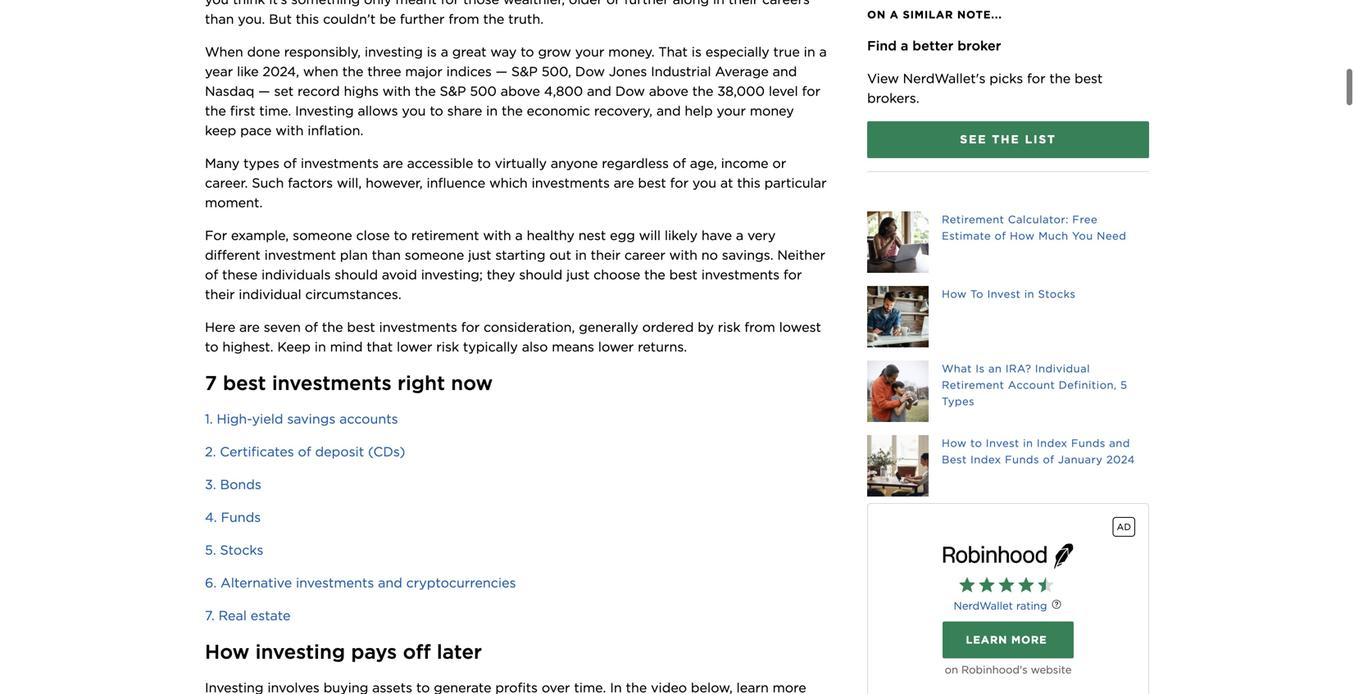 Task type: locate. For each thing, give the bounding box(es) containing it.
list
[[1025, 132, 1056, 146]]

4.
[[205, 509, 217, 525]]

their up choose
[[591, 247, 621, 263]]

5
[[1120, 379, 1127, 391]]

investments down the mind
[[272, 371, 392, 395]]

how is this rating determined? image
[[1038, 588, 1075, 624]]

1 horizontal spatial is
[[692, 44, 702, 60]]

are up highest.
[[239, 319, 260, 335]]

for left at
[[670, 175, 689, 191]]

7.
[[205, 608, 215, 624]]

choose
[[594, 267, 640, 283]]

retirement calculator: free estimate of how much you need
[[942, 213, 1126, 242]]

to down 'types'
[[970, 437, 982, 450]]

1 vertical spatial investing
[[255, 640, 345, 664]]

s&p down way
[[511, 63, 538, 79]]

— down way
[[496, 63, 507, 79]]

how down real
[[205, 640, 249, 664]]

0 vertical spatial just
[[468, 247, 491, 263]]

record
[[298, 83, 340, 99]]

allows
[[358, 103, 398, 119]]

1 horizontal spatial should
[[519, 267, 562, 283]]

index up january on the bottom of page
[[1037, 437, 1068, 450]]

0 vertical spatial you
[[402, 103, 426, 119]]

for up 'typically'
[[461, 319, 480, 335]]

in left the mind
[[315, 339, 326, 355]]

funds right 4.
[[221, 509, 261, 525]]

0 horizontal spatial above
[[501, 83, 540, 99]]

with
[[383, 83, 411, 99], [276, 122, 304, 138], [483, 227, 511, 243], [669, 247, 697, 263]]

0 horizontal spatial funds
[[221, 509, 261, 525]]

keep
[[205, 122, 236, 138]]

should
[[335, 267, 378, 283], [519, 267, 562, 283]]

better
[[913, 38, 954, 54]]

1 should from the left
[[335, 267, 378, 283]]

investing up three
[[365, 44, 423, 60]]

0 vertical spatial dow
[[575, 63, 605, 79]]

with up starting
[[483, 227, 511, 243]]

should down plan
[[335, 267, 378, 283]]

a right true
[[819, 44, 827, 60]]

see
[[960, 132, 987, 146]]

ordered
[[642, 319, 694, 335]]

0 horizontal spatial you
[[402, 103, 426, 119]]

0 vertical spatial your
[[575, 44, 604, 60]]

bonds
[[220, 477, 261, 493]]

of right estimate
[[995, 230, 1006, 242]]

someone up investment
[[293, 227, 352, 243]]

stocks down the "much"
[[1038, 288, 1076, 300]]

in right out
[[575, 247, 587, 263]]

1 horizontal spatial above
[[649, 83, 688, 99]]

best
[[1075, 70, 1103, 86], [638, 175, 666, 191], [669, 267, 698, 283], [347, 319, 375, 335], [223, 371, 266, 395]]

what is an ira? individual retirement account definition, 5 types link
[[867, 361, 1149, 422]]

s&p up the share
[[440, 83, 466, 99]]

with down likely
[[669, 247, 697, 263]]

how for how investing pays off later
[[205, 640, 249, 664]]

investing down estate
[[255, 640, 345, 664]]

invest
[[987, 288, 1021, 300], [986, 437, 1019, 450]]

in inside how to invest in index funds and best index funds of january 2024
[[1023, 437, 1033, 450]]

0 vertical spatial are
[[383, 155, 403, 171]]

1 vertical spatial dow
[[615, 83, 645, 99]]

will
[[639, 227, 661, 243]]

in
[[804, 44, 815, 60], [486, 103, 498, 119], [575, 247, 587, 263], [1024, 288, 1035, 300], [315, 339, 326, 355], [1023, 437, 1033, 450]]

1 horizontal spatial someone
[[405, 247, 464, 263]]

by
[[698, 319, 714, 335]]

1 vertical spatial invest
[[986, 437, 1019, 450]]

level
[[769, 83, 798, 99]]

1 vertical spatial just
[[566, 267, 590, 283]]

of up keep on the left
[[305, 319, 318, 335]]

1 horizontal spatial are
[[383, 155, 403, 171]]

1 vertical spatial funds
[[1005, 453, 1039, 466]]

0 horizontal spatial their
[[205, 286, 235, 302]]

index
[[1037, 437, 1068, 450], [970, 453, 1001, 466]]

website
[[1031, 664, 1072, 677]]

above down industrial
[[649, 83, 688, 99]]

funds up january on the bottom of page
[[1071, 437, 1106, 450]]

and
[[773, 63, 797, 79], [587, 83, 611, 99], [656, 103, 681, 119], [1109, 437, 1130, 450], [378, 575, 402, 591]]

1 vertical spatial someone
[[405, 247, 464, 263]]

0 horizontal spatial your
[[575, 44, 604, 60]]

plan
[[340, 247, 368, 263]]

just down out
[[566, 267, 590, 283]]

0 vertical spatial risk
[[718, 319, 741, 335]]

from
[[744, 319, 775, 335]]

0 vertical spatial s&p
[[511, 63, 538, 79]]

2024,
[[263, 63, 299, 79]]

out
[[549, 247, 571, 263]]

in inside here are seven of the best investments for consideration, generally ordered by risk from lowest to highest. keep in mind that lower risk typically also means lower returns.
[[315, 339, 326, 355]]

how to invest in stocks link
[[867, 286, 1149, 348]]

investments up how investing pays off later
[[296, 575, 374, 591]]

for down neither
[[784, 267, 802, 283]]

1 horizontal spatial dow
[[615, 83, 645, 99]]

career.
[[205, 175, 248, 191]]

0 vertical spatial stocks
[[1038, 288, 1076, 300]]

0 vertical spatial index
[[1037, 437, 1068, 450]]

like
[[237, 63, 259, 79]]

you down age,
[[693, 175, 716, 191]]

for right level
[[802, 83, 821, 99]]

0 vertical spatial someone
[[293, 227, 352, 243]]

risk left 'typically'
[[436, 339, 459, 355]]

of left these
[[205, 267, 218, 283]]

however,
[[366, 175, 423, 191]]

healthy
[[527, 227, 575, 243]]

the up keep
[[205, 103, 226, 119]]

to up the "than" at the left
[[394, 227, 407, 243]]

to down here
[[205, 339, 218, 355]]

to
[[970, 288, 984, 300]]

—
[[496, 63, 507, 79], [258, 83, 270, 99]]

your down 38,000
[[717, 103, 746, 119]]

to up which
[[477, 155, 491, 171]]

0 vertical spatial invest
[[987, 288, 1021, 300]]

you
[[1072, 230, 1093, 242]]

1 horizontal spatial investing
[[365, 44, 423, 60]]

cryptocurrencies
[[406, 575, 516, 591]]

2024
[[1106, 453, 1135, 466]]

1 horizontal spatial lower
[[598, 339, 634, 355]]

0 vertical spatial funds
[[1071, 437, 1106, 450]]

of left january on the bottom of page
[[1043, 453, 1055, 466]]

types
[[243, 155, 280, 171]]

the down career
[[644, 267, 665, 283]]

dow up 4,800
[[575, 63, 605, 79]]

the inside for example, someone close to retirement with a healthy nest egg will likely have a very different investment plan than someone just starting out in their career with no savings. neither of these individuals should avoid investing; they should just choose the best investments for their individual circumstances.
[[644, 267, 665, 283]]

1 vertical spatial retirement
[[942, 379, 1004, 391]]

the inside 'view nerdwallet's picks for the best brokers.'
[[1049, 70, 1071, 86]]

the
[[342, 63, 363, 79], [1049, 70, 1071, 86], [415, 83, 436, 99], [692, 83, 713, 99], [205, 103, 226, 119], [502, 103, 523, 119], [992, 132, 1020, 146], [644, 267, 665, 283], [322, 319, 343, 335]]

1 vertical spatial stocks
[[220, 542, 263, 558]]

2 horizontal spatial are
[[614, 175, 634, 191]]

investments down savings.
[[701, 267, 780, 283]]

1 vertical spatial risk
[[436, 339, 459, 355]]

circumstances.
[[305, 286, 401, 302]]

0 vertical spatial investing
[[365, 44, 423, 60]]

typically
[[463, 339, 518, 355]]

are down the regardless
[[614, 175, 634, 191]]

stocks right 5.
[[220, 542, 263, 558]]

invest down what is an ira? individual retirement account definition, 5 types link
[[986, 437, 1019, 450]]

in right to
[[1024, 288, 1035, 300]]

lower right that at the left of page
[[397, 339, 432, 355]]

invest right to
[[987, 288, 1021, 300]]

robinhood's
[[961, 664, 1028, 677]]

2.
[[205, 444, 216, 460]]

1 vertical spatial you
[[693, 175, 716, 191]]

1 retirement from the top
[[942, 213, 1004, 226]]

starting
[[495, 247, 545, 263]]

1 vertical spatial s&p
[[440, 83, 466, 99]]

1 horizontal spatial you
[[693, 175, 716, 191]]

0 horizontal spatial someone
[[293, 227, 352, 243]]

0 horizontal spatial should
[[335, 267, 378, 283]]

for
[[1027, 70, 1046, 86], [802, 83, 821, 99], [670, 175, 689, 191], [784, 267, 802, 283], [461, 319, 480, 335]]

especially
[[706, 44, 769, 60]]

highest.
[[222, 339, 273, 355]]

recovery,
[[594, 103, 653, 119]]

best inside 'view nerdwallet's picks for the best brokers.'
[[1075, 70, 1103, 86]]

1 horizontal spatial just
[[566, 267, 590, 283]]

of inside how to invest in index funds and best index funds of january 2024
[[1043, 453, 1055, 466]]

0 horizontal spatial is
[[427, 44, 437, 60]]

just up 'they'
[[468, 247, 491, 263]]

their
[[591, 247, 621, 263], [205, 286, 235, 302]]

1 horizontal spatial their
[[591, 247, 621, 263]]

moment.
[[205, 195, 263, 211]]

0 vertical spatial retirement
[[942, 213, 1004, 226]]

see the list link
[[867, 121, 1149, 158]]

1 horizontal spatial s&p
[[511, 63, 538, 79]]

the up the help
[[692, 83, 713, 99]]

0 vertical spatial —
[[496, 63, 507, 79]]

likely
[[665, 227, 698, 243]]

have
[[702, 227, 732, 243]]

to inside the many types of investments are accessible to virtually anyone regardless of age, income or career. such factors will, however, influence which investments are best for you at this particular moment.
[[477, 155, 491, 171]]

how for how to invest in stocks
[[942, 288, 967, 300]]

that
[[367, 339, 393, 355]]

high-
[[217, 411, 252, 427]]

best inside here are seven of the best investments for consideration, generally ordered by risk from lowest to highest. keep in mind that lower risk typically also means lower returns.
[[347, 319, 375, 335]]

— left set at the top left of page
[[258, 83, 270, 99]]

how left to
[[942, 288, 967, 300]]

1. high-yield savings accounts link
[[205, 411, 398, 427]]

year
[[205, 63, 233, 79]]

1 vertical spatial index
[[970, 453, 1001, 466]]

someone down retirement
[[405, 247, 464, 263]]

the left economic
[[502, 103, 523, 119]]

you right allows
[[402, 103, 426, 119]]

above right 500
[[501, 83, 540, 99]]

7 best investments right now
[[205, 371, 493, 395]]

alternative
[[221, 575, 292, 591]]

how down calculator:
[[1010, 230, 1035, 242]]

retirement up estimate
[[942, 213, 1004, 226]]

example,
[[231, 227, 289, 243]]

how inside how to invest in index funds and best index funds of january 2024
[[942, 437, 967, 450]]

and up 2024
[[1109, 437, 1130, 450]]

2. certificates of deposit (cds) link
[[205, 444, 405, 460]]

1 horizontal spatial stocks
[[1038, 288, 1076, 300]]

invest for to
[[987, 288, 1021, 300]]

are up however,
[[383, 155, 403, 171]]

major
[[405, 63, 443, 79]]

retirement inside retirement calculator: free estimate of how much you need
[[942, 213, 1004, 226]]

should down out
[[519, 267, 562, 283]]

your right grow at the left top
[[575, 44, 604, 60]]

invest inside how to invest in index funds and best index funds of january 2024
[[986, 437, 1019, 450]]

7
[[205, 371, 217, 395]]

is up major
[[427, 44, 437, 60]]

for
[[205, 227, 227, 243]]

their down these
[[205, 286, 235, 302]]

will,
[[337, 175, 362, 191]]

right
[[398, 371, 445, 395]]

2 vertical spatial funds
[[221, 509, 261, 525]]

for right picks
[[1027, 70, 1046, 86]]

1 vertical spatial your
[[717, 103, 746, 119]]

is right that
[[692, 44, 702, 60]]

the right see
[[992, 132, 1020, 146]]

broker
[[958, 38, 1001, 54]]

the up the mind
[[322, 319, 343, 335]]

1 vertical spatial are
[[614, 175, 634, 191]]

on
[[945, 664, 958, 677]]

dow down "jones"
[[615, 83, 645, 99]]

in down 500
[[486, 103, 498, 119]]

0 horizontal spatial stocks
[[220, 542, 263, 558]]

the right picks
[[1049, 70, 1071, 86]]

0 horizontal spatial are
[[239, 319, 260, 335]]

2 lower from the left
[[598, 339, 634, 355]]

funds left january on the bottom of page
[[1005, 453, 1039, 466]]

in down what is an ira? individual retirement account definition, 5 types link
[[1023, 437, 1033, 450]]

0 horizontal spatial lower
[[397, 339, 432, 355]]

you inside the many types of investments are accessible to virtually anyone regardless of age, income or career. such factors will, however, influence which investments are best for you at this particular moment.
[[693, 175, 716, 191]]

investments inside for example, someone close to retirement with a healthy nest egg will likely have a very different investment plan than someone just starting out in their career with no savings. neither of these individuals should avoid investing; they should just choose the best investments for their individual circumstances.
[[701, 267, 780, 283]]

0 horizontal spatial —
[[258, 83, 270, 99]]

in inside for example, someone close to retirement with a healthy nest egg will likely have a very different investment plan than someone just starting out in their career with no savings. neither of these individuals should avoid investing; they should just choose the best investments for their individual circumstances.
[[575, 247, 587, 263]]

2 vertical spatial are
[[239, 319, 260, 335]]

for inside for example, someone close to retirement with a healthy nest egg will likely have a very different investment plan than someone just starting out in their career with no savings. neither of these individuals should avoid investing; they should just choose the best investments for their individual circumstances.
[[784, 267, 802, 283]]

and up level
[[773, 63, 797, 79]]

2 retirement from the top
[[942, 379, 1004, 391]]

nerdwallet's
[[903, 70, 986, 86]]

nerdwallet rating
[[954, 600, 1047, 613]]

how inside retirement calculator: free estimate of how much you need
[[1010, 230, 1035, 242]]

1 horizontal spatial index
[[1037, 437, 1068, 450]]

retirement down is
[[942, 379, 1004, 391]]

how up best
[[942, 437, 967, 450]]

0 vertical spatial their
[[591, 247, 621, 263]]

are
[[383, 155, 403, 171], [614, 175, 634, 191], [239, 319, 260, 335]]

money.
[[608, 44, 655, 60]]

lower down generally
[[598, 339, 634, 355]]

need
[[1097, 230, 1126, 242]]

anyone
[[551, 155, 598, 171]]

2 should from the left
[[519, 267, 562, 283]]

for inside when done responsibly, investing is a great way to grow your money. that is especially true in a year like 2024, when the three major indices — s&p 500, dow jones industrial average and nasdaq — set record highs with the s&p 500 above 4,800 and dow above the 38,000 level for the first time. investing allows you to share in the economic recovery, and help your money keep pace with inflation.
[[802, 83, 821, 99]]

risk right by
[[718, 319, 741, 335]]

jones
[[609, 63, 647, 79]]

investments up that at the left of page
[[379, 319, 457, 335]]

index right best
[[970, 453, 1001, 466]]



Task type: vqa. For each thing, say whether or not it's contained in the screenshot.
estate on the bottom of the page
yes



Task type: describe. For each thing, give the bounding box(es) containing it.
and inside how to invest in index funds and best index funds of january 2024
[[1109, 437, 1130, 450]]

robinhood image
[[943, 543, 1074, 570]]

at
[[720, 175, 733, 191]]

true
[[773, 44, 800, 60]]

than
[[372, 247, 401, 263]]

investment
[[264, 247, 336, 263]]

0 horizontal spatial investing
[[255, 640, 345, 664]]

accounts
[[339, 411, 398, 427]]

investments up will,
[[301, 155, 379, 171]]

age,
[[690, 155, 717, 171]]

influence
[[427, 175, 485, 191]]

economic
[[527, 103, 590, 119]]

indices
[[446, 63, 492, 79]]

note...
[[957, 8, 1002, 21]]

1 is from the left
[[427, 44, 437, 60]]

share
[[447, 103, 482, 119]]

to left the share
[[430, 103, 443, 119]]

0 horizontal spatial risk
[[436, 339, 459, 355]]

of up factors
[[283, 155, 297, 171]]

deposit
[[315, 444, 364, 460]]

a up savings.
[[736, 227, 744, 243]]

and up pays
[[378, 575, 402, 591]]

here
[[205, 319, 235, 335]]

grow
[[538, 44, 571, 60]]

in right true
[[804, 44, 815, 60]]

many
[[205, 155, 240, 171]]

retirement calculator: free estimate of how much you need link
[[867, 211, 1149, 273]]

when
[[205, 44, 243, 60]]

to inside here are seven of the best investments for consideration, generally ordered by risk from lowest to highest. keep in mind that lower risk typically also means lower returns.
[[205, 339, 218, 355]]

and up recovery,
[[587, 83, 611, 99]]

invest for to
[[986, 437, 1019, 450]]

3. bonds link
[[205, 477, 261, 493]]

2. certificates of deposit (cds)
[[205, 444, 405, 460]]

retirement inside what is an ira? individual retirement account definition, 5 types
[[942, 379, 1004, 391]]

1 horizontal spatial your
[[717, 103, 746, 119]]

individuals
[[262, 267, 331, 283]]

virtually
[[495, 155, 547, 171]]

accessible
[[407, 155, 473, 171]]

pays
[[351, 640, 397, 664]]

investing
[[295, 103, 354, 119]]

that
[[659, 44, 688, 60]]

investments inside here are seven of the best investments for consideration, generally ordered by risk from lowest to highest. keep in mind that lower risk typically also means lower returns.
[[379, 319, 457, 335]]

pace
[[240, 122, 272, 138]]

to right way
[[521, 44, 534, 60]]

now
[[451, 371, 493, 395]]

a right find
[[901, 38, 909, 54]]

off
[[403, 640, 431, 664]]

with down time.
[[276, 122, 304, 138]]

savings
[[287, 411, 335, 427]]

for inside 'view nerdwallet's picks for the best brokers.'
[[1027, 70, 1046, 86]]

particular
[[764, 175, 827, 191]]

a left the great
[[441, 44, 448, 60]]

1 vertical spatial their
[[205, 286, 235, 302]]

0 horizontal spatial dow
[[575, 63, 605, 79]]

learn more link
[[943, 622, 1074, 659]]

view nerdwallet's picks for the best brokers.
[[867, 70, 1107, 106]]

7. real estate link
[[205, 608, 291, 624]]

with down three
[[383, 83, 411, 99]]

january
[[1058, 453, 1103, 466]]

investments down anyone
[[532, 175, 610, 191]]

rated 4.3 out of 5 image
[[959, 576, 1057, 596]]

which
[[489, 175, 528, 191]]

1 horizontal spatial —
[[496, 63, 507, 79]]

1 above from the left
[[501, 83, 540, 99]]

to inside how to invest in index funds and best index funds of january 2024
[[970, 437, 982, 450]]

the up highs
[[342, 63, 363, 79]]

types
[[942, 395, 975, 408]]

how for how to invest in index funds and best index funds of january 2024
[[942, 437, 967, 450]]

1.
[[205, 411, 213, 427]]

investing inside when done responsibly, investing is a great way to grow your money. that is especially true in a year like 2024, when the three major indices — s&p 500, dow jones industrial average and nasdaq — set record highs with the s&p 500 above 4,800 and dow above the 38,000 level for the first time. investing allows you to share in the economic recovery, and help your money keep pace with inflation.
[[365, 44, 423, 60]]

best inside for example, someone close to retirement with a healthy nest egg will likely have a very different investment plan than someone just starting out in their career with no savings. neither of these individuals should avoid investing; they should just choose the best investments for their individual circumstances.
[[669, 267, 698, 283]]

of inside for example, someone close to retirement with a healthy nest egg will likely have a very different investment plan than someone just starting out in their career with no savings. neither of these individuals should avoid investing; they should just choose the best investments for their individual circumstances.
[[205, 267, 218, 283]]

generally
[[579, 319, 638, 335]]

is
[[976, 362, 985, 375]]

three
[[367, 63, 401, 79]]

on
[[867, 8, 886, 21]]

and left the help
[[656, 103, 681, 119]]

6.
[[205, 575, 217, 591]]

1 horizontal spatial risk
[[718, 319, 741, 335]]

nerdwallet
[[954, 600, 1013, 613]]

means
[[552, 339, 594, 355]]

similar
[[903, 8, 953, 21]]

these
[[222, 267, 258, 283]]

1 horizontal spatial funds
[[1005, 453, 1039, 466]]

0 horizontal spatial s&p
[[440, 83, 466, 99]]

investing;
[[421, 267, 483, 283]]

of inside retirement calculator: free estimate of how much you need
[[995, 230, 1006, 242]]

a right on
[[890, 8, 899, 21]]

0 horizontal spatial index
[[970, 453, 1001, 466]]

the down major
[[415, 83, 436, 99]]

the inside here are seven of the best investments for consideration, generally ordered by risk from lowest to highest. keep in mind that lower risk typically also means lower returns.
[[322, 319, 343, 335]]

2 horizontal spatial funds
[[1071, 437, 1106, 450]]

keep
[[277, 339, 311, 355]]

of down 1. high-yield savings accounts
[[298, 444, 311, 460]]

individual
[[239, 286, 301, 302]]

best
[[942, 453, 967, 466]]

5. stocks
[[205, 542, 263, 558]]

5.
[[205, 542, 216, 558]]

for inside the many types of investments are accessible to virtually anyone regardless of age, income or career. such factors will, however, influence which investments are best for you at this particular moment.
[[670, 175, 689, 191]]

1 vertical spatial —
[[258, 83, 270, 99]]

view
[[867, 70, 899, 86]]

(cds)
[[368, 444, 405, 460]]

1. high-yield savings accounts
[[205, 411, 398, 427]]

or
[[772, 155, 786, 171]]

career
[[624, 247, 665, 263]]

of left age,
[[673, 155, 686, 171]]

0 horizontal spatial just
[[468, 247, 491, 263]]

individual
[[1035, 362, 1090, 375]]

a up starting
[[515, 227, 523, 243]]

real
[[219, 608, 247, 624]]

retirement
[[411, 227, 479, 243]]

inflation.
[[308, 122, 363, 138]]

best inside the many types of investments are accessible to virtually anyone regardless of age, income or career. such factors will, however, influence which investments are best for you at this particular moment.
[[638, 175, 666, 191]]

6. alternative investments and cryptocurrencies link
[[205, 575, 516, 591]]

account
[[1008, 379, 1055, 391]]

for inside here are seven of the best investments for consideration, generally ordered by risk from lowest to highest. keep in mind that lower risk typically also means lower returns.
[[461, 319, 480, 335]]

money
[[750, 103, 794, 119]]

500
[[470, 83, 497, 99]]

how investing pays off later
[[205, 640, 488, 664]]

to inside for example, someone close to retirement with a healthy nest egg will likely have a very different investment plan than someone just starting out in their career with no savings. neither of these individuals should avoid investing; they should just choose the best investments for their individual circumstances.
[[394, 227, 407, 243]]

free
[[1072, 213, 1098, 226]]

38,000
[[717, 83, 765, 99]]

nest
[[578, 227, 606, 243]]

this
[[737, 175, 760, 191]]

1 lower from the left
[[397, 339, 432, 355]]

they
[[487, 267, 515, 283]]

close
[[356, 227, 390, 243]]

way
[[491, 44, 517, 60]]

estimate
[[942, 230, 991, 242]]

what is an ira? individual retirement account definition, 5 types
[[942, 362, 1127, 408]]

2 is from the left
[[692, 44, 702, 60]]

many types of investments are accessible to virtually anyone regardless of age, income or career. such factors will, however, influence which investments are best for you at this particular moment.
[[205, 155, 831, 211]]

of inside here are seven of the best investments for consideration, generally ordered by risk from lowest to highest. keep in mind that lower risk typically also means lower returns.
[[305, 319, 318, 335]]

2 above from the left
[[649, 83, 688, 99]]

4. funds link
[[205, 509, 261, 525]]

very
[[747, 227, 776, 243]]

highs
[[344, 83, 379, 99]]

egg
[[610, 227, 635, 243]]

you inside when done responsibly, investing is a great way to grow your money. that is especially true in a year like 2024, when the three major indices — s&p 500, dow jones industrial average and nasdaq — set record highs with the s&p 500 above 4,800 and dow above the 38,000 level for the first time. investing allows you to share in the economic recovery, and help your money keep pace with inflation.
[[402, 103, 426, 119]]

are inside here are seven of the best investments for consideration, generally ordered by risk from lowest to highest. keep in mind that lower risk typically also means lower returns.
[[239, 319, 260, 335]]

how to invest in index funds and best index funds of january 2024 link
[[867, 435, 1149, 497]]



